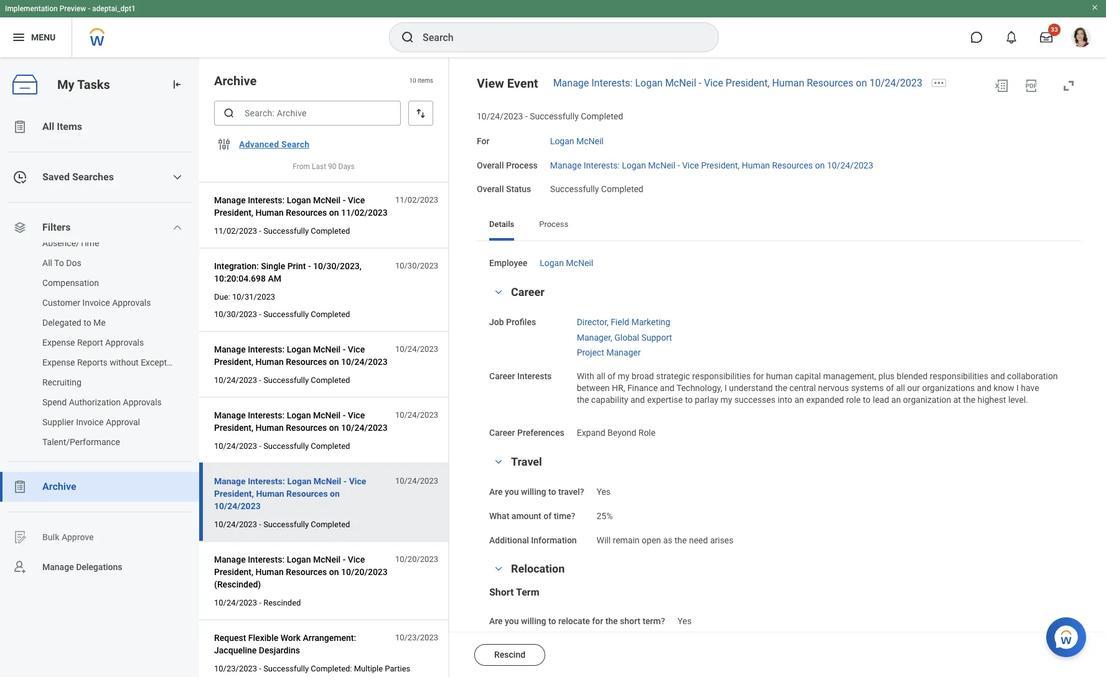 Task type: locate. For each thing, give the bounding box(es) containing it.
1 vertical spatial process
[[539, 220, 568, 229]]

the inside additional information element
[[675, 536, 687, 546]]

to left travel?
[[548, 487, 556, 497]]

resources for manage interests: logan mcneil - vice president, human resources on 11/02/2023 button
[[286, 208, 327, 218]]

2 list from the top
[[0, 233, 199, 452]]

1 vertical spatial of
[[886, 383, 894, 393]]

willing inside travel group
[[521, 487, 546, 497]]

career up profiles
[[511, 286, 545, 299]]

1 vertical spatial invoice
[[76, 418, 104, 428]]

1 vertical spatial all
[[42, 258, 52, 268]]

transformation import image
[[171, 78, 183, 91]]

manager,
[[577, 333, 612, 343]]

you inside short term group
[[505, 617, 519, 627]]

all to dos button
[[0, 253, 187, 273]]

notifications large image
[[1005, 31, 1018, 44]]

supplier invoice approval
[[42, 418, 140, 428]]

logan mcneil for process
[[540, 258, 593, 268]]

1 vertical spatial 11/02/2023
[[341, 208, 388, 218]]

1 expense from the top
[[42, 338, 75, 348]]

on for second manage interests: logan mcneil - vice president, human resources on 10/24/2023 button from the top
[[329, 423, 339, 433]]

1 horizontal spatial 11/02/2023
[[341, 208, 388, 218]]

10/23/2023 for 10/23/2023 - successfully completed: multiple parties
[[214, 665, 257, 674]]

of down plus
[[886, 383, 894, 393]]

0 vertical spatial invoice
[[82, 298, 110, 308]]

manage interests: logan mcneil - vice president, human resources on 11/02/2023 button
[[214, 193, 388, 220]]

compensation
[[42, 278, 99, 288]]

my right parlay
[[720, 395, 732, 405]]

1 willing from the top
[[521, 487, 546, 497]]

of left "time?"
[[543, 512, 552, 521]]

saved searches button
[[0, 162, 199, 192]]

1 horizontal spatial of
[[608, 372, 616, 382]]

0 vertical spatial archive
[[214, 73, 257, 88]]

archive right clipboard image
[[42, 481, 76, 493]]

0 horizontal spatial 10/20/2023
[[341, 568, 388, 578]]

configure image
[[217, 137, 232, 152]]

print
[[287, 261, 306, 271]]

tasks
[[77, 77, 110, 92]]

sort image
[[415, 107, 427, 120]]

short term group
[[489, 587, 1069, 653]]

for inside short term group
[[592, 617, 603, 627]]

0 horizontal spatial an
[[794, 395, 804, 405]]

for right relocate
[[592, 617, 603, 627]]

expense reports without exceptions button
[[0, 353, 187, 373]]

logan mcneil up overall status element
[[550, 136, 604, 146]]

you for are you willing to travel?
[[505, 487, 519, 497]]

1 vertical spatial for
[[592, 617, 603, 627]]

overall down for
[[477, 160, 504, 170]]

resources inside manage interests: logan mcneil - vice president, human resources on 11/02/2023
[[286, 208, 327, 218]]

resources inside manage interests: logan mcneil - vice president, human resources on 10/20/2023 (rescinded)
[[286, 568, 327, 578]]

logan mcneil link up overall status element
[[550, 134, 604, 146]]

you down short term button
[[505, 617, 519, 627]]

to
[[84, 318, 91, 328], [685, 395, 693, 405], [863, 395, 871, 405], [548, 487, 556, 497], [548, 617, 556, 627]]

of for my
[[608, 372, 616, 382]]

rescinded
[[263, 599, 301, 608]]

reports
[[77, 358, 108, 368]]

0 vertical spatial approvals
[[112, 298, 151, 308]]

on inside manage interests: logan mcneil - vice president, human resources on 10/24/2023 link
[[815, 160, 825, 170]]

yes up 25% element
[[597, 487, 611, 497]]

1 vertical spatial yes
[[677, 617, 692, 627]]

33
[[1051, 26, 1058, 33]]

chevron down image left career button
[[491, 288, 506, 297]]

process right details
[[539, 220, 568, 229]]

resources for third manage interests: logan mcneil - vice president, human resources on 10/24/2023 button from the bottom
[[286, 357, 327, 367]]

customer
[[42, 298, 80, 308]]

responsibilities up 'technology,'
[[692, 372, 751, 382]]

0 horizontal spatial process
[[506, 160, 538, 170]]

supplier
[[42, 418, 74, 428]]

all left items
[[42, 121, 54, 133]]

are
[[489, 487, 503, 497], [489, 617, 503, 627]]

advanced
[[239, 139, 279, 149]]

logan inside manage interests: logan mcneil - vice president, human resources on 10/20/2023 (rescinded)
[[287, 555, 311, 565]]

10/30/2023 for 10/30/2023
[[395, 261, 438, 271]]

0 horizontal spatial all
[[596, 372, 605, 382]]

10
[[409, 77, 416, 84]]

are inside travel group
[[489, 487, 503, 497]]

1 horizontal spatial 10/23/2023
[[395, 634, 438, 643]]

from last 90 days
[[293, 162, 355, 171]]

item list element
[[199, 57, 449, 678]]

are for are you willing to travel?
[[489, 487, 503, 497]]

interests:
[[591, 77, 633, 89], [584, 160, 620, 170], [248, 195, 285, 205], [248, 345, 285, 355], [248, 411, 285, 421], [248, 477, 285, 487], [248, 555, 285, 565]]

career up travel
[[489, 428, 515, 438]]

interests: for manage interests: logan mcneil - vice president, human resources on 11/02/2023 button
[[248, 195, 285, 205]]

all up between
[[596, 372, 605, 382]]

10/30/2023 for 10/30/2023 - successfully completed
[[214, 310, 257, 319]]

1 you from the top
[[505, 487, 519, 497]]

archive up search image
[[214, 73, 257, 88]]

relocate
[[558, 617, 590, 627]]

responsibilities up organizations
[[930, 372, 988, 382]]

1 vertical spatial 10/23/2023
[[214, 665, 257, 674]]

tab list containing details
[[477, 211, 1081, 241]]

2 vertical spatial of
[[543, 512, 552, 521]]

2 an from the left
[[891, 395, 901, 405]]

interests: inside manage interests: logan mcneil - vice president, human resources on 11/02/2023
[[248, 195, 285, 205]]

nervous
[[818, 383, 849, 393]]

10/24/2023 - successfully completed for second manage interests: logan mcneil - vice president, human resources on 10/24/2023 button from the top
[[214, 442, 350, 451]]

manage interests: logan mcneil - vice president, human resources on 10/24/2023 link for event
[[553, 77, 922, 89]]

rename image
[[12, 530, 27, 545]]

expand beyond role element
[[577, 426, 656, 438]]

1 vertical spatial manage interests: logan mcneil - vice president, human resources on 10/24/2023 button
[[214, 408, 388, 436]]

1 horizontal spatial my
[[720, 395, 732, 405]]

all
[[596, 372, 605, 382], [896, 383, 905, 393]]

short
[[489, 587, 514, 599]]

are inside short term group
[[489, 617, 503, 627]]

clock check image
[[12, 170, 27, 185]]

1 horizontal spatial yes
[[677, 617, 692, 627]]

Search: Archive text field
[[214, 101, 401, 126]]

2 are from the top
[[489, 617, 503, 627]]

clipboard image
[[12, 480, 27, 495]]

tab list
[[477, 211, 1081, 241]]

days
[[338, 162, 355, 171]]

and down finance
[[630, 395, 645, 405]]

items
[[57, 121, 82, 133]]

1 vertical spatial expense
[[42, 358, 75, 368]]

an right lead
[[891, 395, 901, 405]]

of for time?
[[543, 512, 552, 521]]

president, for manage interests: logan mcneil - vice president, human resources on 10/20/2023 (rescinded) button
[[214, 568, 253, 578]]

0 horizontal spatial yes
[[597, 487, 611, 497]]

1 vertical spatial yes element
[[677, 615, 692, 627]]

0 vertical spatial my
[[618, 372, 629, 382]]

president, inside manage interests: logan mcneil - vice president, human resources on 11/02/2023
[[214, 208, 253, 218]]

all to dos
[[42, 258, 81, 268]]

1 vertical spatial you
[[505, 617, 519, 627]]

my
[[57, 77, 74, 92]]

10/24/2023 - successfully completed for first manage interests: logan mcneil - vice president, human resources on 10/24/2023 button from the bottom of the item list element
[[214, 520, 350, 530]]

1 horizontal spatial 10/20/2023
[[395, 555, 438, 565]]

the right as
[[675, 536, 687, 546]]

profiles
[[506, 317, 536, 327]]

to left relocate
[[548, 617, 556, 627]]

you up what
[[505, 487, 519, 497]]

10/20/2023 inside manage interests: logan mcneil - vice president, human resources on 10/20/2023 (rescinded)
[[341, 568, 388, 578]]

on inside manage interests: logan mcneil - vice president, human resources on 10/20/2023 (rescinded)
[[329, 568, 339, 578]]

manage interests: logan mcneil - vice president, human resources on 10/20/2023 (rescinded) button
[[214, 553, 388, 593]]

saved searches
[[42, 171, 114, 183]]

preview
[[60, 4, 86, 13]]

interests: for manage interests: logan mcneil - vice president, human resources on 10/20/2023 (rescinded) button
[[248, 555, 285, 565]]

1 are from the top
[[489, 487, 503, 497]]

yes element up 25% element
[[597, 485, 611, 497]]

all for all items
[[42, 121, 54, 133]]

1 vertical spatial 10/30/2023
[[214, 310, 257, 319]]

0 vertical spatial 10/20/2023
[[395, 555, 438, 565]]

resources for first manage interests: logan mcneil - vice president, human resources on 10/24/2023 button from the bottom of the item list element
[[286, 489, 328, 499]]

0 vertical spatial manage interests: logan mcneil - vice president, human resources on 10/24/2023 link
[[553, 77, 922, 89]]

1 vertical spatial willing
[[521, 617, 546, 627]]

2 expense from the top
[[42, 358, 75, 368]]

process up status at the top left
[[506, 160, 538, 170]]

2 vertical spatial approvals
[[123, 398, 162, 408]]

0 vertical spatial 10/23/2023
[[395, 634, 438, 643]]

human inside manage interests: logan mcneil - vice president, human resources on 11/02/2023
[[255, 208, 284, 218]]

yes element right term?
[[677, 615, 692, 627]]

0 vertical spatial all
[[42, 121, 54, 133]]

vice for manage interests: logan mcneil - vice president, human resources on 11/02/2023 button
[[348, 195, 365, 205]]

the down human
[[775, 383, 787, 393]]

manage inside manage interests: logan mcneil - vice president, human resources on 10/20/2023 (rescinded)
[[214, 555, 246, 565]]

- inside manage interests: logan mcneil - vice president, human resources on 11/02/2023
[[343, 195, 346, 205]]

expense reports without exceptions
[[42, 358, 183, 368]]

yes right term?
[[677, 617, 692, 627]]

expense for expense reports without exceptions
[[42, 358, 75, 368]]

search image
[[223, 107, 235, 120]]

supplier invoice approval button
[[0, 413, 187, 433]]

0 vertical spatial manage interests: logan mcneil - vice president, human resources on 10/24/2023 button
[[214, 342, 388, 370]]

with
[[577, 372, 594, 382]]

1 list from the top
[[0, 112, 199, 583]]

human inside manage interests: logan mcneil - vice president, human resources on 10/20/2023 (rescinded)
[[255, 568, 284, 578]]

exceptions
[[141, 358, 183, 368]]

are down short on the bottom left
[[489, 617, 503, 627]]

menu banner
[[0, 0, 1106, 57]]

logan mcneil
[[550, 136, 604, 146], [540, 258, 593, 268]]

human
[[766, 372, 793, 382]]

invoice for approval
[[76, 418, 104, 428]]

0 horizontal spatial for
[[592, 617, 603, 627]]

the right the at in the right bottom of the page
[[963, 395, 975, 405]]

approvals up approval
[[123, 398, 162, 408]]

from
[[293, 162, 310, 171]]

dos
[[66, 258, 81, 268]]

chevron down image inside 'saved searches' dropdown button
[[173, 172, 183, 182]]

willing inside short term group
[[521, 617, 546, 627]]

career left the interests
[[489, 372, 515, 382]]

lead
[[873, 395, 889, 405]]

1 i from the left
[[724, 383, 727, 393]]

to inside short term group
[[548, 617, 556, 627]]

for
[[477, 136, 489, 146]]

expense report approvals button
[[0, 333, 187, 353]]

invoice down compensation button
[[82, 298, 110, 308]]

1 overall from the top
[[477, 160, 504, 170]]

mcneil inside manage interests: logan mcneil - vice president, human resources on 10/20/2023 (rescinded)
[[313, 555, 341, 565]]

last
[[312, 162, 326, 171]]

1 vertical spatial are
[[489, 617, 503, 627]]

10/30/2023,
[[313, 261, 362, 271]]

1 manage interests: logan mcneil - vice president, human resources on 10/24/2023 button from the top
[[214, 342, 388, 370]]

1 horizontal spatial yes element
[[677, 615, 692, 627]]

2 vertical spatial manage interests: logan mcneil - vice president, human resources on 10/24/2023 button
[[214, 474, 388, 514]]

vice inside manage interests: logan mcneil - vice president, human resources on 10/20/2023 (rescinded)
[[348, 555, 365, 565]]

interests: inside manage interests: logan mcneil - vice president, human resources on 10/20/2023 (rescinded)
[[248, 555, 285, 565]]

an down central on the right of page
[[794, 395, 804, 405]]

list
[[0, 112, 199, 583], [0, 233, 199, 452]]

the left short at the bottom of page
[[605, 617, 618, 627]]

0 vertical spatial of
[[608, 372, 616, 382]]

10/20/2023
[[395, 555, 438, 565], [341, 568, 388, 578]]

2 manage interests: logan mcneil - vice president, human resources on 10/24/2023 button from the top
[[214, 408, 388, 436]]

yes element
[[597, 485, 611, 497], [677, 615, 692, 627]]

0 vertical spatial logan mcneil
[[550, 136, 604, 146]]

expense down "delegated"
[[42, 338, 75, 348]]

1 vertical spatial logan mcneil
[[540, 258, 593, 268]]

approvals up delegated to me button
[[112, 298, 151, 308]]

all left our
[[896, 383, 905, 393]]

1 horizontal spatial archive
[[214, 73, 257, 88]]

successfully inside overall status element
[[550, 184, 599, 194]]

manage interests: logan mcneil - vice president, human resources on 10/24/2023 for second manage interests: logan mcneil - vice president, human resources on 10/24/2023 button from the top
[[214, 411, 388, 433]]

short term
[[489, 587, 539, 599]]

logan mcneil link up career button
[[540, 256, 593, 268]]

1 an from the left
[[794, 395, 804, 405]]

1 all from the top
[[42, 121, 54, 133]]

delegations
[[76, 562, 122, 572]]

my
[[618, 372, 629, 382], [720, 395, 732, 405]]

1 vertical spatial 10/20/2023
[[341, 568, 388, 578]]

know
[[994, 383, 1014, 393]]

0 vertical spatial yes element
[[597, 485, 611, 497]]

0 vertical spatial career
[[511, 286, 545, 299]]

0 horizontal spatial 10/30/2023
[[214, 310, 257, 319]]

0 horizontal spatial of
[[543, 512, 552, 521]]

spend authorization approvals button
[[0, 393, 187, 413]]

- inside manage interests: logan mcneil - vice president, human resources on 10/20/2023 (rescinded)
[[343, 555, 346, 565]]

i up level.
[[1016, 383, 1019, 393]]

2 vertical spatial 11/02/2023
[[214, 227, 257, 236]]

archive inside item list element
[[214, 73, 257, 88]]

and
[[990, 372, 1005, 382], [660, 383, 674, 393], [977, 383, 991, 393], [630, 395, 645, 405]]

to left 'me'
[[84, 318, 91, 328]]

1 vertical spatial career
[[489, 372, 515, 382]]

clipboard image
[[12, 120, 27, 134]]

are for are you willing to relocate for the short term?
[[489, 617, 503, 627]]

1 horizontal spatial all
[[896, 383, 905, 393]]

0 horizontal spatial my
[[618, 372, 629, 382]]

2 horizontal spatial 11/02/2023
[[395, 195, 438, 205]]

chevron down image inside travel group
[[491, 458, 506, 467]]

logan mcneil for 10/24/2023 - successfully completed
[[550, 136, 604, 146]]

chevron down image for career
[[491, 288, 506, 297]]

resources for manage interests: logan mcneil - vice president, human resources on 10/20/2023 (rescinded) button
[[286, 568, 327, 578]]

human for second manage interests: logan mcneil - vice president, human resources on 10/24/2023 button from the top
[[255, 423, 284, 433]]

1 horizontal spatial for
[[753, 372, 764, 382]]

without
[[110, 358, 139, 368]]

invoice up talent/performance button
[[76, 418, 104, 428]]

2 horizontal spatial of
[[886, 383, 894, 393]]

1 horizontal spatial process
[[539, 220, 568, 229]]

event
[[507, 76, 538, 91]]

i left understand
[[724, 383, 727, 393]]

president, inside manage interests: logan mcneil - vice president, human resources on 10/20/2023 (rescinded)
[[214, 568, 253, 578]]

have
[[1021, 383, 1039, 393]]

willing down term
[[521, 617, 546, 627]]

you inside travel group
[[505, 487, 519, 497]]

chevron down image up short on the bottom left
[[491, 565, 506, 574]]

on inside manage interests: logan mcneil - vice president, human resources on 11/02/2023
[[329, 208, 339, 218]]

are up what
[[489, 487, 503, 497]]

to inside travel group
[[548, 487, 556, 497]]

chevron down image up chevron down icon
[[173, 172, 183, 182]]

chevron down image inside career group
[[491, 288, 506, 297]]

relocation
[[511, 563, 565, 576]]

for up understand
[[753, 372, 764, 382]]

approvals up without at the left of the page
[[105, 338, 144, 348]]

list containing absence/time
[[0, 233, 199, 452]]

0 horizontal spatial i
[[724, 383, 727, 393]]

vice inside manage interests: logan mcneil - vice president, human resources on 11/02/2023
[[348, 195, 365, 205]]

10/24/2023 - rescinded
[[214, 599, 301, 608]]

0 horizontal spatial responsibilities
[[692, 372, 751, 382]]

time?
[[554, 512, 575, 521]]

additional information element
[[597, 528, 733, 547]]

delegated
[[42, 318, 81, 328]]

0 vertical spatial 11/02/2023
[[395, 195, 438, 205]]

0 horizontal spatial 11/02/2023
[[214, 227, 257, 236]]

all left to
[[42, 258, 52, 268]]

2 overall from the top
[[477, 184, 504, 194]]

1 horizontal spatial an
[[891, 395, 901, 405]]

logan mcneil up career button
[[540, 258, 593, 268]]

0 horizontal spatial 10/23/2023
[[214, 665, 257, 674]]

0 vertical spatial are
[[489, 487, 503, 497]]

capital
[[795, 372, 821, 382]]

of inside travel group
[[543, 512, 552, 521]]

1 vertical spatial all
[[896, 383, 905, 393]]

career for career interests
[[489, 372, 515, 382]]

overall for overall status
[[477, 184, 504, 194]]

2 willing from the top
[[521, 617, 546, 627]]

1 horizontal spatial responsibilities
[[930, 372, 988, 382]]

chevron down image inside relocation group
[[491, 565, 506, 574]]

approvals
[[112, 298, 151, 308], [105, 338, 144, 348], [123, 398, 162, 408]]

chevron down image
[[173, 172, 183, 182], [491, 288, 506, 297], [491, 458, 506, 467], [491, 565, 506, 574]]

and up expertise
[[660, 383, 674, 393]]

view event
[[477, 76, 538, 91]]

1 vertical spatial overall
[[477, 184, 504, 194]]

what amount of time?
[[489, 512, 575, 521]]

0 vertical spatial willing
[[521, 487, 546, 497]]

0 vertical spatial expense
[[42, 338, 75, 348]]

my up the hr,
[[618, 372, 629, 382]]

menu button
[[0, 17, 72, 57]]

parlay
[[695, 395, 718, 405]]

all items
[[42, 121, 82, 133]]

0 vertical spatial yes
[[597, 487, 611, 497]]

0 vertical spatial all
[[596, 372, 605, 382]]

0 vertical spatial for
[[753, 372, 764, 382]]

1 vertical spatial archive
[[42, 481, 76, 493]]

2 all from the top
[[42, 258, 52, 268]]

1 vertical spatial approvals
[[105, 338, 144, 348]]

of
[[608, 372, 616, 382], [886, 383, 894, 393], [543, 512, 552, 521]]

human for third manage interests: logan mcneil - vice president, human resources on 10/24/2023 button from the bottom
[[255, 357, 284, 367]]

absence/time button
[[0, 233, 187, 253]]

talent/performance button
[[0, 433, 187, 452]]

user plus image
[[12, 560, 27, 575]]

0 horizontal spatial yes element
[[597, 485, 611, 497]]

manage interests: logan mcneil - vice president, human resources on 10/20/2023 (rescinded)
[[214, 555, 388, 590]]

2 you from the top
[[505, 617, 519, 627]]

0 vertical spatial you
[[505, 487, 519, 497]]

arrangement:
[[303, 634, 356, 644]]

list containing all items
[[0, 112, 199, 583]]

chevron down image for relocation
[[491, 565, 506, 574]]

expense up recruiting
[[42, 358, 75, 368]]

on
[[856, 77, 867, 89], [815, 160, 825, 170], [329, 208, 339, 218], [329, 357, 339, 367], [329, 423, 339, 433], [330, 489, 340, 499], [329, 568, 339, 578]]

interests: for first manage interests: logan mcneil - vice president, human resources on 10/24/2023 button from the bottom of the item list element
[[248, 477, 285, 487]]

1 vertical spatial logan mcneil link
[[540, 256, 593, 268]]

integration:
[[214, 261, 259, 271]]

10/23/2023 down jacqueline at the left bottom
[[214, 665, 257, 674]]

you for are you willing to relocate for the short term?
[[505, 617, 519, 627]]

0 vertical spatial 10/30/2023
[[395, 261, 438, 271]]

0 vertical spatial logan mcneil link
[[550, 134, 604, 146]]

human for manage interests: logan mcneil - vice president, human resources on 10/20/2023 (rescinded) button
[[255, 568, 284, 578]]

manage delegations
[[42, 562, 122, 572]]

willing up what amount of time?
[[521, 487, 546, 497]]

2 vertical spatial career
[[489, 428, 515, 438]]

1 horizontal spatial i
[[1016, 383, 1019, 393]]

mcneil
[[665, 77, 696, 89], [576, 136, 604, 146], [648, 160, 675, 170], [313, 195, 341, 205], [566, 258, 593, 268], [313, 345, 341, 355], [313, 411, 341, 421], [314, 477, 341, 487], [313, 555, 341, 565]]

menu
[[31, 32, 56, 42]]

of up the hr,
[[608, 372, 616, 382]]

0 horizontal spatial archive
[[42, 481, 76, 493]]

10/23/2023 up parties
[[395, 634, 438, 643]]

manage inside the manage delegations link
[[42, 562, 74, 572]]

1 horizontal spatial 10/30/2023
[[395, 261, 438, 271]]

will
[[597, 536, 611, 546]]

overall left status at the top left
[[477, 184, 504, 194]]

0 vertical spatial overall
[[477, 160, 504, 170]]

chevron down image left travel
[[491, 458, 506, 467]]

1 vertical spatial manage interests: logan mcneil - vice president, human resources on 10/24/2023 link
[[550, 158, 873, 170]]

yes inside short term group
[[677, 617, 692, 627]]



Task type: vqa. For each thing, say whether or not it's contained in the screenshot.


Task type: describe. For each thing, give the bounding box(es) containing it.
president, for first manage interests: logan mcneil - vice president, human resources on 10/24/2023 button from the bottom of the item list element
[[214, 489, 254, 499]]

support
[[641, 333, 672, 343]]

short
[[620, 617, 640, 627]]

manage inside manage interests: logan mcneil - vice president, human resources on 11/02/2023
[[214, 195, 246, 205]]

bulk
[[42, 533, 59, 542]]

resources for second manage interests: logan mcneil - vice president, human resources on 10/24/2023 button from the top
[[286, 423, 327, 433]]

travel group
[[489, 455, 1069, 547]]

export to excel image
[[994, 78, 1009, 93]]

management,
[[823, 372, 876, 382]]

implementation
[[5, 4, 58, 13]]

customer invoice approvals
[[42, 298, 151, 308]]

central
[[789, 383, 816, 393]]

overall for overall process
[[477, 160, 504, 170]]

approval
[[106, 418, 140, 428]]

90
[[328, 162, 336, 171]]

inbox large image
[[1040, 31, 1052, 44]]

2 responsibilities from the left
[[930, 372, 988, 382]]

manage interests: logan mcneil - vice president, human resources on 10/24/2023 link for process
[[550, 158, 873, 170]]

chevron down image for travel
[[491, 458, 506, 467]]

jacqueline
[[214, 646, 257, 656]]

term
[[516, 587, 539, 599]]

delegated to me button
[[0, 313, 187, 333]]

career for career preferences
[[489, 428, 515, 438]]

bulk approve link
[[0, 523, 199, 553]]

field
[[611, 317, 629, 327]]

3 manage interests: logan mcneil - vice president, human resources on 10/24/2023 button from the top
[[214, 474, 388, 514]]

10/24/2023 - successfully completed for third manage interests: logan mcneil - vice president, human resources on 10/24/2023 button from the bottom
[[214, 376, 350, 385]]

mcneil inside manage interests: logan mcneil - vice president, human resources on 11/02/2023
[[313, 195, 341, 205]]

chevron down image
[[173, 223, 183, 233]]

willing for relocate
[[521, 617, 546, 627]]

recruiting
[[42, 378, 81, 388]]

absence/time
[[42, 238, 99, 248]]

report
[[77, 338, 103, 348]]

are you willing to travel?
[[489, 487, 584, 497]]

- inside menu "banner"
[[88, 4, 90, 13]]

arises
[[710, 536, 733, 546]]

highest
[[977, 395, 1006, 405]]

marketing
[[631, 317, 670, 327]]

manager
[[606, 348, 641, 358]]

expand
[[577, 428, 605, 438]]

organization
[[903, 395, 951, 405]]

expense for expense report approvals
[[42, 338, 75, 348]]

relocation button
[[511, 563, 565, 576]]

overall status element
[[550, 177, 643, 195]]

all for all to dos
[[42, 258, 52, 268]]

search image
[[400, 30, 415, 45]]

to inside button
[[84, 318, 91, 328]]

parties
[[385, 665, 410, 674]]

short term button
[[489, 587, 539, 599]]

the inside short term group
[[605, 617, 618, 627]]

expand beyond role
[[577, 428, 656, 438]]

justify image
[[11, 30, 26, 45]]

at
[[953, 395, 961, 405]]

vice for second manage interests: logan mcneil - vice president, human resources on 10/24/2023 button from the top
[[348, 411, 365, 421]]

filters button
[[0, 213, 199, 243]]

11/02/2023 for 11/02/2023 - successfully completed
[[214, 227, 257, 236]]

manager, global support link
[[577, 330, 672, 343]]

to
[[54, 258, 64, 268]]

technology,
[[676, 383, 722, 393]]

bulk approve
[[42, 533, 94, 542]]

11/02/2023 inside manage interests: logan mcneil - vice president, human resources on 11/02/2023
[[341, 208, 388, 218]]

and up highest
[[977, 383, 991, 393]]

adeptai_dpt1
[[92, 4, 136, 13]]

view
[[477, 76, 504, 91]]

2 i from the left
[[1016, 383, 1019, 393]]

desjardins
[[259, 646, 300, 656]]

global
[[614, 333, 639, 343]]

spend
[[42, 398, 67, 408]]

travel?
[[558, 487, 584, 497]]

travel
[[511, 456, 542, 469]]

fullscreen image
[[1061, 78, 1076, 93]]

manager, global support
[[577, 333, 672, 343]]

integration: single print - 10/30/2023, 10:20:04.698 am
[[214, 261, 362, 284]]

interests: for second manage interests: logan mcneil - vice president, human resources on 10/24/2023 button from the top
[[248, 411, 285, 421]]

profile logan mcneil image
[[1071, 27, 1091, 50]]

yes inside travel group
[[597, 487, 611, 497]]

collaboration
[[1007, 372, 1058, 382]]

delegated to me
[[42, 318, 106, 328]]

Search Workday  search field
[[423, 24, 693, 51]]

president, for manage interests: logan mcneil - vice president, human resources on 11/02/2023 button
[[214, 208, 253, 218]]

systems
[[851, 383, 884, 393]]

manage delegations link
[[0, 553, 199, 583]]

vice for third manage interests: logan mcneil - vice president, human resources on 10/24/2023 button from the bottom
[[348, 345, 365, 355]]

on for manage interests: logan mcneil - vice president, human resources on 10/20/2023 (rescinded) button
[[329, 568, 339, 578]]

approvals for expense report approvals
[[105, 338, 144, 348]]

strategic
[[656, 372, 690, 382]]

interests: for third manage interests: logan mcneil - vice president, human resources on 10/24/2023 button from the bottom
[[248, 345, 285, 355]]

10/30/2023 - successfully completed
[[214, 310, 350, 319]]

on for first manage interests: logan mcneil - vice president, human resources on 10/24/2023 button from the bottom of the item list element
[[330, 489, 340, 499]]

due:
[[214, 293, 230, 302]]

status
[[506, 184, 531, 194]]

into
[[778, 395, 792, 405]]

saved
[[42, 171, 70, 183]]

my tasks element
[[0, 57, 199, 678]]

manage interests: logan mcneil - vice president, human resources on 10/24/2023 for first manage interests: logan mcneil - vice president, human resources on 10/24/2023 button from the bottom of the item list element
[[214, 477, 366, 512]]

the capability
[[577, 395, 628, 405]]

president, for third manage interests: logan mcneil - vice president, human resources on 10/24/2023 button from the bottom
[[214, 357, 253, 367]]

rescind
[[494, 650, 525, 660]]

career preferences
[[489, 428, 564, 438]]

recruiting button
[[0, 373, 187, 393]]

to down systems
[[863, 395, 871, 405]]

logan mcneil link for process
[[540, 256, 593, 268]]

finance
[[627, 383, 658, 393]]

advanced search
[[239, 139, 309, 149]]

implementation preview -   adeptai_dpt1
[[5, 4, 136, 13]]

approvals for spend authorization approvals
[[123, 398, 162, 408]]

vice for manage interests: logan mcneil - vice president, human resources on 10/20/2023 (rescinded) button
[[348, 555, 365, 565]]

10:20:04.698
[[214, 274, 266, 284]]

hr,
[[612, 383, 625, 393]]

close environment banner image
[[1091, 4, 1099, 11]]

project manager
[[577, 348, 641, 358]]

1 responsibilities from the left
[[692, 372, 751, 382]]

additional
[[489, 536, 529, 546]]

invoice for approvals
[[82, 298, 110, 308]]

completed inside overall status element
[[601, 184, 643, 194]]

career group
[[489, 285, 1069, 440]]

talent/performance
[[42, 438, 120, 448]]

0 vertical spatial process
[[506, 160, 538, 170]]

human for manage interests: logan mcneil - vice president, human resources on 11/02/2023 button
[[255, 208, 284, 218]]

me
[[93, 318, 106, 328]]

to down 'technology,'
[[685, 395, 693, 405]]

approvals for customer invoice approvals
[[112, 298, 151, 308]]

information
[[531, 536, 577, 546]]

on for manage interests: logan mcneil - vice president, human resources on 11/02/2023 button
[[329, 208, 339, 218]]

logan inside manage interests: logan mcneil - vice president, human resources on 11/02/2023
[[287, 195, 311, 205]]

open
[[642, 536, 661, 546]]

on for third manage interests: logan mcneil - vice president, human resources on 10/24/2023 button from the bottom
[[329, 357, 339, 367]]

additional information
[[489, 536, 577, 546]]

willing for travel?
[[521, 487, 546, 497]]

perspective image
[[12, 220, 27, 235]]

10/23/2023 for 10/23/2023
[[395, 634, 438, 643]]

11/02/2023 for 11/02/2023
[[395, 195, 438, 205]]

advanced search button
[[234, 132, 314, 157]]

view printable version (pdf) image
[[1024, 78, 1039, 93]]

25% element
[[597, 509, 613, 521]]

travel button
[[511, 456, 542, 469]]

approve
[[62, 533, 94, 542]]

vice for first manage interests: logan mcneil - vice president, human resources on 10/24/2023 button from the bottom of the item list element
[[349, 477, 366, 487]]

plus
[[878, 372, 895, 382]]

archive inside button
[[42, 481, 76, 493]]

items selected list
[[577, 315, 692, 359]]

searches
[[72, 171, 114, 183]]

need
[[689, 536, 708, 546]]

director,
[[577, 317, 609, 327]]

manage interests: logan mcneil - vice president, human resources on 10/24/2023 for third manage interests: logan mcneil - vice president, human resources on 10/24/2023 button from the bottom
[[214, 345, 388, 367]]

1 vertical spatial my
[[720, 395, 732, 405]]

logan mcneil link for 10/24/2023 - successfully completed
[[550, 134, 604, 146]]

relocation group
[[489, 562, 1069, 678]]

and up know
[[990, 372, 1005, 382]]

president, for second manage interests: logan mcneil - vice president, human resources on 10/24/2023 button from the top
[[214, 423, 253, 433]]

our
[[907, 383, 920, 393]]

yes element inside short term group
[[677, 615, 692, 627]]

understand
[[729, 383, 773, 393]]

for inside with all of my broad strategic responsibilities for human capital management, plus blended responsibilities and collaboration between hr, finance and technology, i understand the central nervous systems of all our organizations and know i have the capability and expertise to parlay my successes into an expanded role to lead an organization at the highest level.
[[753, 372, 764, 382]]

human for first manage interests: logan mcneil - vice president, human resources on 10/24/2023 button from the bottom of the item list element
[[256, 489, 284, 499]]

- inside integration: single print - 10/30/2023, 10:20:04.698 am
[[308, 261, 311, 271]]

career for career
[[511, 286, 545, 299]]

compensation button
[[0, 273, 187, 293]]



